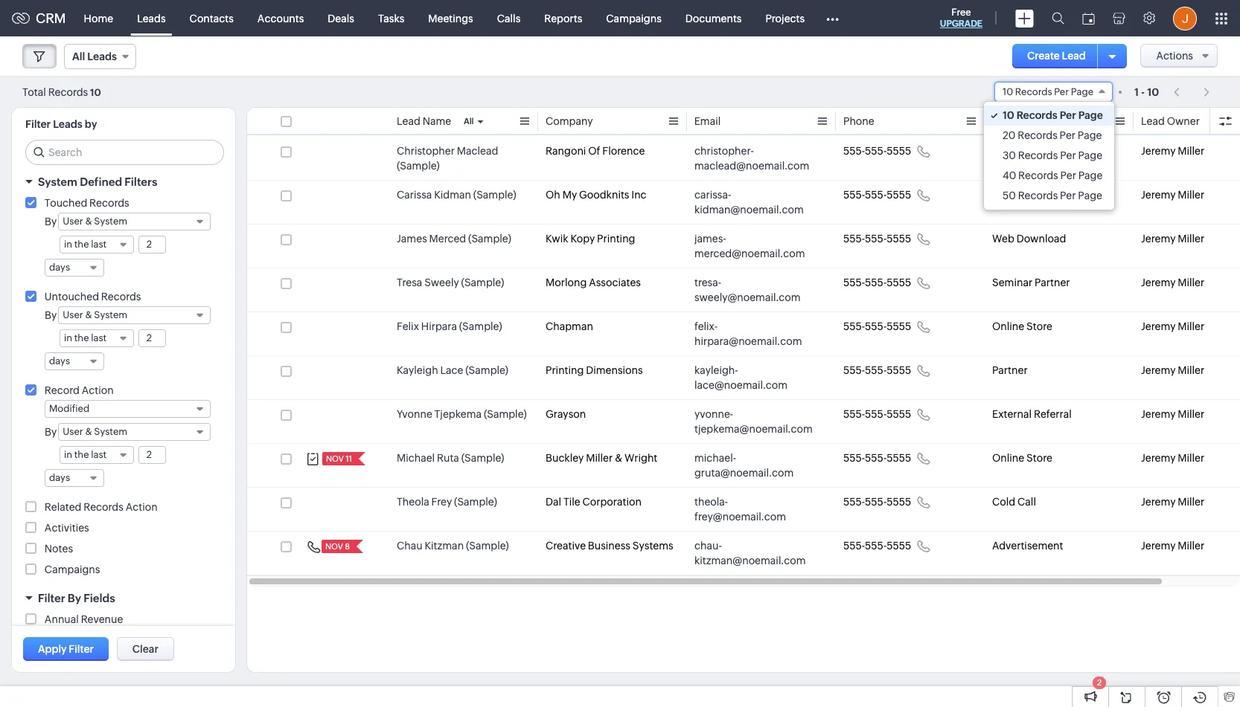 Task type: locate. For each thing, give the bounding box(es) containing it.
10 Records Per Page field
[[995, 82, 1113, 102]]

(sample) right sweely
[[461, 277, 504, 289]]

0 vertical spatial online store
[[992, 321, 1053, 333]]

deals link
[[316, 0, 366, 36]]

555-555-5555 for michael- gruta@noemail.com
[[843, 453, 911, 465]]

0 vertical spatial filter
[[25, 118, 51, 130]]

0 vertical spatial leads
[[137, 12, 166, 24]]

1 advertisement from the top
[[992, 189, 1063, 201]]

online down external
[[992, 453, 1025, 465]]

1 vertical spatial call
[[1018, 497, 1036, 508]]

chau- kitzman@noemail.com
[[695, 540, 806, 567]]

5 jeremy from the top
[[1141, 321, 1176, 333]]

1 vertical spatial leads
[[87, 51, 117, 63]]

in the last field
[[60, 236, 134, 254], [60, 330, 134, 348], [60, 447, 134, 465]]

2 5555 from the top
[[887, 189, 911, 201]]

5555 for christopher- maclead@noemail.com
[[887, 145, 911, 157]]

create menu element
[[1007, 0, 1043, 36]]

nov inside the nov 8 link
[[325, 543, 343, 552]]

1 the from the top
[[74, 239, 89, 250]]

page up 10 records per page option
[[1071, 86, 1094, 98]]

jeremy
[[1141, 145, 1176, 157], [1141, 189, 1176, 201], [1141, 233, 1176, 245], [1141, 277, 1176, 289], [1141, 321, 1176, 333], [1141, 365, 1176, 377], [1141, 409, 1176, 421], [1141, 453, 1176, 465], [1141, 497, 1176, 508], [1141, 540, 1176, 552]]

2 in from the top
[[64, 333, 72, 344]]

user & system for untouched
[[63, 310, 127, 321]]

2 jeremy miller from the top
[[1141, 189, 1205, 201]]

3 the from the top
[[74, 450, 89, 461]]

1 vertical spatial 10 records per page
[[1003, 109, 1103, 121]]

lead down 1 - 10
[[1141, 115, 1165, 127]]

2 online from the top
[[992, 453, 1025, 465]]

list box
[[984, 102, 1114, 210]]

0 vertical spatial action
[[82, 385, 114, 397]]

1 cold call from the top
[[992, 145, 1036, 157]]

partner right seminar
[[1035, 277, 1070, 289]]

9 5555 from the top
[[887, 497, 911, 508]]

in the last field for untouched
[[60, 330, 134, 348]]

9 jeremy from the top
[[1141, 497, 1176, 508]]

0 vertical spatial days
[[49, 262, 70, 273]]

(sample) right 'tjepkema'
[[484, 409, 527, 421]]

1 vertical spatial filter
[[38, 593, 65, 605]]

Other Modules field
[[817, 6, 849, 30]]

1 vertical spatial in
[[64, 333, 72, 344]]

3 days field from the top
[[45, 470, 104, 488]]

0 vertical spatial 10 records per page
[[1003, 86, 1094, 98]]

online store for felix- hirpara@noemail.com
[[992, 321, 1053, 333]]

contacts
[[190, 12, 234, 24]]

online down seminar
[[992, 321, 1025, 333]]

in down touched
[[64, 239, 72, 250]]

1 555-555-5555 from the top
[[843, 145, 911, 157]]

2 call from the top
[[1018, 497, 1036, 508]]

carissa kidman (sample)
[[397, 189, 516, 201]]

5555 for james- merced@noemail.com
[[887, 233, 911, 245]]

carissa
[[397, 189, 432, 201]]

0 vertical spatial in
[[64, 239, 72, 250]]

7 555-555-5555 from the top
[[843, 409, 911, 421]]

0 vertical spatial cold
[[992, 145, 1016, 157]]

days up untouched
[[49, 262, 70, 273]]

printing up grayson
[[546, 365, 584, 377]]

in for untouched
[[64, 333, 72, 344]]

creative
[[546, 540, 586, 552]]

cold for theola- frey@noemail.com
[[992, 497, 1016, 508]]

james
[[397, 233, 427, 245]]

campaigns right reports
[[606, 12, 662, 24]]

10 inside total records 10
[[90, 87, 101, 98]]

store for michael- gruta@noemail.com
[[1027, 453, 1053, 465]]

tile
[[563, 497, 580, 508]]

page for 50 records per page option
[[1078, 190, 1103, 202]]

filter
[[25, 118, 51, 130], [38, 593, 65, 605], [69, 644, 94, 656]]

0 vertical spatial cold call
[[992, 145, 1036, 157]]

records up 10 records per page option
[[1015, 86, 1052, 98]]

filter up annual at the left
[[38, 593, 65, 605]]

in the last field up related records action
[[60, 447, 134, 465]]

frey@noemail.com
[[695, 511, 786, 523]]

user down modified
[[63, 427, 83, 438]]

jeremy for felix- hirpara@noemail.com
[[1141, 321, 1176, 333]]

home
[[84, 12, 113, 24]]

5555 for chau- kitzman@noemail.com
[[887, 540, 911, 552]]

days field for touched
[[45, 259, 104, 277]]

printing dimensions
[[546, 365, 643, 377]]

10 up the by on the top
[[90, 87, 101, 98]]

1 vertical spatial cold
[[992, 497, 1016, 508]]

external referral
[[992, 409, 1072, 421]]

2 vertical spatial filter
[[69, 644, 94, 656]]

records
[[48, 86, 88, 98], [1015, 86, 1052, 98], [1017, 109, 1058, 121], [1018, 130, 1058, 141], [1018, 150, 1058, 162], [1019, 170, 1058, 182], [1018, 190, 1058, 202], [89, 197, 129, 209], [101, 291, 141, 303], [84, 502, 123, 514]]

nov 11 link
[[322, 453, 354, 466]]

0 vertical spatial days field
[[45, 259, 104, 277]]

10 555-555-5555 from the top
[[843, 540, 911, 552]]

miller for christopher- maclead@noemail.com
[[1178, 145, 1205, 157]]

1 vertical spatial online
[[992, 453, 1025, 465]]

0 horizontal spatial leads
[[53, 118, 82, 130]]

jeremy for michael- gruta@noemail.com
[[1141, 453, 1176, 465]]

by down untouched
[[45, 310, 57, 322]]

yvonne- tjepkema@noemail.com link
[[695, 407, 814, 437]]

1 horizontal spatial partner
[[1035, 277, 1070, 289]]

1 10 records per page from the top
[[1003, 86, 1094, 98]]

User & System field
[[58, 213, 211, 231], [58, 307, 211, 325], [58, 424, 211, 441]]

555-555-5555
[[843, 145, 911, 157], [843, 189, 911, 201], [843, 233, 911, 245], [843, 277, 911, 289], [843, 321, 911, 333], [843, 365, 911, 377], [843, 409, 911, 421], [843, 453, 911, 465], [843, 497, 911, 508], [843, 540, 911, 552]]

5555 for felix- hirpara@noemail.com
[[887, 321, 911, 333]]

per up "20 records per page"
[[1060, 109, 1076, 121]]

1 5555 from the top
[[887, 145, 911, 157]]

page down 40 records per page
[[1078, 190, 1103, 202]]

untouched records
[[45, 291, 141, 303]]

user & system field down the modified field at the left bottom of page
[[58, 424, 211, 441]]

0 vertical spatial user & system
[[63, 216, 127, 227]]

all up total records 10 on the top left of the page
[[72, 51, 85, 63]]

3 5555 from the top
[[887, 233, 911, 245]]

lead for lead source
[[992, 115, 1016, 127]]

all up maclead
[[464, 117, 474, 126]]

online store down external referral
[[992, 453, 1053, 465]]

1 vertical spatial days field
[[45, 353, 104, 371]]

goodknits
[[579, 189, 629, 201]]

3 jeremy from the top
[[1141, 233, 1176, 245]]

nov 8 link
[[322, 540, 351, 554]]

miller for kayleigh- lace@noemail.com
[[1178, 365, 1205, 377]]

jeremy for christopher- maclead@noemail.com
[[1141, 145, 1176, 157]]

meetings
[[428, 12, 473, 24]]

in down modified
[[64, 450, 72, 461]]

yvonne tjepkema (sample) link
[[397, 407, 527, 422]]

cold call for christopher- maclead@noemail.com
[[992, 145, 1036, 157]]

search element
[[1043, 0, 1074, 36]]

clear
[[132, 644, 158, 656]]

the down touched records
[[74, 239, 89, 250]]

lead for lead name
[[397, 115, 421, 127]]

2 vertical spatial user
[[63, 427, 83, 438]]

2
[[1097, 679, 1102, 688]]

1 vertical spatial action
[[126, 502, 158, 514]]

filter by fields
[[38, 593, 115, 605]]

printing right kopy
[[597, 233, 635, 245]]

jeremy miller for christopher- maclead@noemail.com
[[1141, 145, 1205, 157]]

10 jeremy miller from the top
[[1141, 540, 1205, 552]]

james-
[[695, 233, 726, 245]]

1 vertical spatial nov
[[325, 543, 343, 552]]

lead right create
[[1062, 50, 1086, 62]]

(sample) right frey
[[454, 497, 497, 508]]

list box containing 10 records per page
[[984, 102, 1114, 210]]

1 vertical spatial user
[[63, 310, 83, 321]]

2 in the last field from the top
[[60, 330, 134, 348]]

rangoni of florence
[[546, 145, 645, 157]]

filter for filter by fields
[[38, 593, 65, 605]]

filter inside dropdown button
[[38, 593, 65, 605]]

in the last
[[64, 239, 107, 250], [64, 333, 107, 344], [64, 450, 107, 461]]

kayleigh- lace@noemail.com link
[[695, 363, 814, 393]]

action
[[82, 385, 114, 397], [126, 502, 158, 514]]

james merced (sample) link
[[397, 232, 511, 246]]

jeremy miller for tresa- sweely@noemail.com
[[1141, 277, 1205, 289]]

days up 'related'
[[49, 473, 70, 484]]

miller for chau- kitzman@noemail.com
[[1178, 540, 1205, 552]]

create menu image
[[1015, 9, 1034, 27]]

user & system down untouched records
[[63, 310, 127, 321]]

6 5555 from the top
[[887, 365, 911, 377]]

10 records per page inside the 10 records per page field
[[1003, 86, 1094, 98]]

10 5555 from the top
[[887, 540, 911, 552]]

last down touched records
[[91, 239, 107, 250]]

call
[[1018, 145, 1036, 157], [1018, 497, 1036, 508]]

8 jeremy miller from the top
[[1141, 453, 1205, 465]]

2 vertical spatial last
[[91, 450, 107, 461]]

page for 10 records per page option
[[1079, 109, 1103, 121]]

all leads
[[72, 51, 117, 63]]

last for untouched
[[91, 333, 107, 344]]

8 555-555-5555 from the top
[[843, 453, 911, 465]]

555-555-5555 for yvonne- tjepkema@noemail.com
[[843, 409, 911, 421]]

1 days from the top
[[49, 262, 70, 273]]

1 in from the top
[[64, 239, 72, 250]]

0 vertical spatial call
[[1018, 145, 1036, 157]]

2 vertical spatial the
[[74, 450, 89, 461]]

page down 30 records per page
[[1079, 170, 1103, 182]]

per down 30 records per page
[[1060, 170, 1076, 182]]

system up touched
[[38, 176, 77, 188]]

in the last field down untouched records
[[60, 330, 134, 348]]

kayleigh- lace@noemail.com
[[695, 365, 788, 392]]

in the last field down touched records
[[60, 236, 134, 254]]

source
[[1018, 115, 1053, 127]]

user & system field down untouched records
[[58, 307, 211, 325]]

1 jeremy from the top
[[1141, 145, 1176, 157]]

2 days from the top
[[49, 356, 70, 367]]

jeremy miller for james- merced@noemail.com
[[1141, 233, 1205, 245]]

deals
[[328, 12, 354, 24]]

days for touched records
[[49, 262, 70, 273]]

0 vertical spatial store
[[1027, 321, 1053, 333]]

0 vertical spatial user
[[63, 216, 83, 227]]

5555 for tresa- sweely@noemail.com
[[887, 277, 911, 289]]

8 5555 from the top
[[887, 453, 911, 465]]

(sample) right ruta
[[461, 453, 504, 465]]

total records 10
[[22, 86, 101, 98]]

days up record
[[49, 356, 70, 367]]

filter down total
[[25, 118, 51, 130]]

1 store from the top
[[1027, 321, 1053, 333]]

1 horizontal spatial campaigns
[[606, 12, 662, 24]]

page up "20 records per page"
[[1079, 109, 1103, 121]]

555-555-5555 for chau- kitzman@noemail.com
[[843, 540, 911, 552]]

1 jeremy miller from the top
[[1141, 145, 1205, 157]]

nov for chau
[[325, 543, 343, 552]]

1 online from the top
[[992, 321, 1025, 333]]

row group
[[247, 137, 1240, 576]]

1 vertical spatial user & system
[[63, 310, 127, 321]]

user down touched
[[63, 216, 83, 227]]

jeremy miller
[[1141, 145, 1205, 157], [1141, 189, 1205, 201], [1141, 233, 1205, 245], [1141, 277, 1205, 289], [1141, 321, 1205, 333], [1141, 365, 1205, 377], [1141, 409, 1205, 421], [1141, 453, 1205, 465], [1141, 497, 1205, 508], [1141, 540, 1205, 552]]

kayleigh
[[397, 365, 438, 377]]

2 vertical spatial days
[[49, 473, 70, 484]]

store for felix- hirpara@noemail.com
[[1027, 321, 1053, 333]]

2 in the last from the top
[[64, 333, 107, 344]]

free
[[952, 7, 971, 18]]

0 vertical spatial user & system field
[[58, 213, 211, 231]]

2 user & system field from the top
[[58, 307, 211, 325]]

1 vertical spatial last
[[91, 333, 107, 344]]

miller for theola- frey@noemail.com
[[1178, 497, 1205, 508]]

10 records per page up 10 records per page option
[[1003, 86, 1094, 98]]

filter right apply
[[69, 644, 94, 656]]

(sample) for felix hirpara (sample)
[[459, 321, 502, 333]]

5 555-555-5555 from the top
[[843, 321, 911, 333]]

per for 30 records per page option
[[1060, 150, 1076, 162]]

2 cold from the top
[[992, 497, 1016, 508]]

2 vertical spatial in the last
[[64, 450, 107, 461]]

(sample) for carissa kidman (sample)
[[473, 189, 516, 201]]

navigation
[[1167, 81, 1218, 103]]

5 jeremy miller from the top
[[1141, 321, 1205, 333]]

2 jeremy from the top
[[1141, 189, 1176, 201]]

system
[[38, 176, 77, 188], [94, 216, 127, 227], [94, 310, 127, 321], [94, 427, 127, 438]]

0 vertical spatial all
[[72, 51, 85, 63]]

4 jeremy from the top
[[1141, 277, 1176, 289]]

10 records per page inside 10 records per page option
[[1003, 109, 1103, 121]]

1 call from the top
[[1018, 145, 1036, 157]]

jeremy for james- merced@noemail.com
[[1141, 233, 1176, 245]]

days field up 'related'
[[45, 470, 104, 488]]

lead left name
[[397, 115, 421, 127]]

7 jeremy from the top
[[1141, 409, 1176, 421]]

1 vertical spatial online store
[[992, 453, 1053, 465]]

campaigns down notes
[[45, 564, 100, 576]]

10 records per page up "20 records per page"
[[1003, 109, 1103, 121]]

555-555-5555 for felix- hirpara@noemail.com
[[843, 321, 911, 333]]

in the last field for touched
[[60, 236, 134, 254]]

2 cold call from the top
[[992, 497, 1036, 508]]

page for 30 records per page option
[[1078, 150, 1103, 162]]

0 vertical spatial in the last field
[[60, 236, 134, 254]]

2 online store from the top
[[992, 453, 1053, 465]]

1 user & system field from the top
[[58, 213, 211, 231]]

3 in the last from the top
[[64, 450, 107, 461]]

user & system down modified
[[63, 427, 127, 438]]

per up 40 records per page
[[1060, 150, 1076, 162]]

1 vertical spatial in the last
[[64, 333, 107, 344]]

6 jeremy miller from the top
[[1141, 365, 1205, 377]]

filter inside button
[[69, 644, 94, 656]]

0 vertical spatial in the last
[[64, 239, 107, 250]]

the down modified
[[74, 450, 89, 461]]

6 555-555-5555 from the top
[[843, 365, 911, 377]]

days field up untouched
[[45, 259, 104, 277]]

(sample) inside christopher maclead (sample)
[[397, 160, 440, 172]]

jeremy miller for theola- frey@noemail.com
[[1141, 497, 1205, 508]]

4 555-555-5555 from the top
[[843, 277, 911, 289]]

5555 for yvonne- tjepkema@noemail.com
[[887, 409, 911, 421]]

3 last from the top
[[91, 450, 107, 461]]

1 vertical spatial days
[[49, 356, 70, 367]]

in the last for untouched
[[64, 333, 107, 344]]

record
[[45, 385, 80, 397]]

0 vertical spatial the
[[74, 239, 89, 250]]

cold
[[992, 145, 1016, 157], [992, 497, 1016, 508]]

by up annual revenue
[[68, 593, 81, 605]]

user down untouched
[[63, 310, 83, 321]]

system inside dropdown button
[[38, 176, 77, 188]]

leads down home link
[[87, 51, 117, 63]]

jeremy for theola- frey@noemail.com
[[1141, 497, 1176, 508]]

All Leads field
[[64, 44, 136, 69]]

christopher maclead (sample) link
[[397, 144, 531, 173]]

10 jeremy from the top
[[1141, 540, 1176, 552]]

1 vertical spatial store
[[1027, 453, 1053, 465]]

7 jeremy miller from the top
[[1141, 409, 1205, 421]]

2 vertical spatial user & system
[[63, 427, 127, 438]]

system down untouched records
[[94, 310, 127, 321]]

(sample) for yvonne tjepkema (sample)
[[484, 409, 527, 421]]

store down 'seminar partner'
[[1027, 321, 1053, 333]]

michael-
[[695, 453, 736, 465]]

(sample) right lace
[[466, 365, 508, 377]]

5555 for theola- frey@noemail.com
[[887, 497, 911, 508]]

6 jeremy from the top
[[1141, 365, 1176, 377]]

in the last down untouched records
[[64, 333, 107, 344]]

days field for untouched
[[45, 353, 104, 371]]

0 vertical spatial nov
[[326, 455, 344, 464]]

& left wright on the right bottom
[[615, 453, 623, 465]]

10 up the 20
[[1003, 109, 1015, 121]]

documents link
[[674, 0, 754, 36]]

meetings link
[[416, 0, 485, 36]]

in the last down modified
[[64, 450, 107, 461]]

miller
[[1178, 145, 1205, 157], [1178, 189, 1205, 201], [1178, 233, 1205, 245], [1178, 277, 1205, 289], [1178, 321, 1205, 333], [1178, 365, 1205, 377], [1178, 409, 1205, 421], [586, 453, 613, 465], [1178, 453, 1205, 465], [1178, 497, 1205, 508], [1178, 540, 1205, 552]]

page
[[1071, 86, 1094, 98], [1079, 109, 1103, 121], [1078, 130, 1102, 141], [1078, 150, 1103, 162], [1079, 170, 1103, 182], [1078, 190, 1103, 202]]

9 jeremy miller from the top
[[1141, 497, 1205, 508]]

sweely@noemail.com
[[695, 292, 801, 304]]

untouched
[[45, 291, 99, 303]]

2 vertical spatial in the last field
[[60, 447, 134, 465]]

0 horizontal spatial campaigns
[[45, 564, 100, 576]]

online store down 'seminar partner'
[[992, 321, 1053, 333]]

1 vertical spatial cold call
[[992, 497, 1036, 508]]

4 jeremy miller from the top
[[1141, 277, 1205, 289]]

leads right home link
[[137, 12, 166, 24]]

user & system field down filters
[[58, 213, 211, 231]]

10 up lead source
[[1003, 86, 1013, 98]]

0 vertical spatial campaigns
[[606, 12, 662, 24]]

partner up external
[[992, 365, 1028, 377]]

2 user from the top
[[63, 310, 83, 321]]

advertisement for chau- kitzman@noemail.com
[[992, 540, 1063, 552]]

the down untouched
[[74, 333, 89, 344]]

4 5555 from the top
[[887, 277, 911, 289]]

days field
[[45, 259, 104, 277], [45, 353, 104, 371], [45, 470, 104, 488]]

1 user from the top
[[63, 216, 83, 227]]

online for michael- gruta@noemail.com
[[992, 453, 1025, 465]]

& inside row group
[[615, 453, 623, 465]]

1 vertical spatial in the last field
[[60, 330, 134, 348]]

tasks link
[[366, 0, 416, 36]]

2 vertical spatial days field
[[45, 470, 104, 488]]

3 user & system from the top
[[63, 427, 127, 438]]

lead up the 20
[[992, 115, 1016, 127]]

profile element
[[1164, 0, 1206, 36]]

0 vertical spatial last
[[91, 239, 107, 250]]

filter by fields button
[[12, 586, 235, 612]]

1 vertical spatial campaigns
[[45, 564, 100, 576]]

systems
[[633, 540, 673, 552]]

0 horizontal spatial partner
[[992, 365, 1028, 377]]

store down external referral
[[1027, 453, 1053, 465]]

ruta
[[437, 453, 459, 465]]

last down untouched records
[[91, 333, 107, 344]]

2 vertical spatial user & system field
[[58, 424, 211, 441]]

carissa-
[[695, 189, 731, 201]]

30
[[1003, 150, 1016, 162]]

touched
[[45, 197, 87, 209]]

creative business systems
[[546, 540, 673, 552]]

online store
[[992, 321, 1053, 333], [992, 453, 1053, 465]]

1 user & system from the top
[[63, 216, 127, 227]]

actions
[[1156, 50, 1193, 62]]

carissa- kidman@noemail.com
[[695, 189, 804, 216]]

jeremy for chau- kitzman@noemail.com
[[1141, 540, 1176, 552]]

lead inside button
[[1062, 50, 1086, 62]]

1 vertical spatial advertisement
[[992, 540, 1063, 552]]

(sample) right kidman
[[473, 189, 516, 201]]

oh my goodknits inc
[[546, 189, 647, 201]]

jeremy miller for carissa- kidman@noemail.com
[[1141, 189, 1205, 201]]

by down modified
[[45, 427, 57, 438]]

2 user & system from the top
[[63, 310, 127, 321]]

5 5555 from the top
[[887, 321, 911, 333]]

dal tile corporation
[[546, 497, 642, 508]]

1 online store from the top
[[992, 321, 1053, 333]]

0 vertical spatial advertisement
[[992, 189, 1063, 201]]

all inside field
[[72, 51, 85, 63]]

reports link
[[533, 0, 594, 36]]

nov inside nov 11 "link"
[[326, 455, 344, 464]]

8
[[345, 543, 350, 552]]

0 vertical spatial online
[[992, 321, 1025, 333]]

2 10 records per page from the top
[[1003, 109, 1103, 121]]

nov left 8
[[325, 543, 343, 552]]

the for untouched
[[74, 333, 89, 344]]

page up 40 records per page
[[1078, 150, 1103, 162]]

per down 40 records per page
[[1060, 190, 1076, 202]]

20 records per page
[[1003, 130, 1102, 141]]

1 cold from the top
[[992, 145, 1016, 157]]

1 in the last field from the top
[[60, 236, 134, 254]]

buckley
[[546, 453, 584, 465]]

555-555-5555 for james- merced@noemail.com
[[843, 233, 911, 245]]

leads left the by on the top
[[53, 118, 82, 130]]

the for touched
[[74, 239, 89, 250]]

maclead
[[457, 145, 498, 157]]

per up 10 records per page option
[[1054, 86, 1069, 98]]

per up 30 records per page
[[1060, 130, 1076, 141]]

9 555-555-5555 from the top
[[843, 497, 911, 508]]

felix hirpara (sample)
[[397, 321, 502, 333]]

None text field
[[139, 237, 165, 253], [139, 331, 165, 347], [139, 447, 165, 464], [139, 237, 165, 253], [139, 331, 165, 347], [139, 447, 165, 464]]

1 last from the top
[[91, 239, 107, 250]]

per for 10 records per page option
[[1060, 109, 1076, 121]]

christopher
[[397, 145, 455, 157]]

(sample) for theola frey (sample)
[[454, 497, 497, 508]]

10 records per page option
[[984, 106, 1114, 126]]

3 jeremy miller from the top
[[1141, 233, 1205, 245]]

page up 30 records per page
[[1078, 130, 1102, 141]]

christopher maclead (sample)
[[397, 145, 498, 172]]

last up related records action
[[91, 450, 107, 461]]

records down 30 records per page option
[[1019, 170, 1058, 182]]

(sample) for james merced (sample)
[[468, 233, 511, 245]]

associates
[[589, 277, 641, 289]]

(sample) right kitzman
[[466, 540, 509, 552]]

1 vertical spatial printing
[[546, 365, 584, 377]]

nov left 11
[[326, 455, 344, 464]]

(sample) right merced
[[468, 233, 511, 245]]

1 vertical spatial user & system field
[[58, 307, 211, 325]]

2 last from the top
[[91, 333, 107, 344]]

lead name
[[397, 115, 451, 127]]

0 horizontal spatial all
[[72, 51, 85, 63]]

20 records per page option
[[984, 126, 1114, 146]]

0 vertical spatial printing
[[597, 233, 635, 245]]

8 jeremy from the top
[[1141, 453, 1176, 465]]

leads for all leads
[[87, 51, 117, 63]]

seminar partner
[[992, 277, 1070, 289]]

campaigns link
[[594, 0, 674, 36]]

in the last down touched records
[[64, 239, 107, 250]]

2 days field from the top
[[45, 353, 104, 371]]

2 555-555-5555 from the top
[[843, 189, 911, 201]]

(sample) right hirpara
[[459, 321, 502, 333]]

7 5555 from the top
[[887, 409, 911, 421]]

nov for michael
[[326, 455, 344, 464]]

leads inside all leads field
[[87, 51, 117, 63]]

3 555-555-5555 from the top
[[843, 233, 911, 245]]

1 vertical spatial the
[[74, 333, 89, 344]]

1 horizontal spatial leads
[[87, 51, 117, 63]]

1 in the last from the top
[[64, 239, 107, 250]]

kayleigh-
[[695, 365, 738, 377]]

1 days field from the top
[[45, 259, 104, 277]]

3 in from the top
[[64, 450, 72, 461]]

0 vertical spatial partner
[[1035, 277, 1070, 289]]

2 the from the top
[[74, 333, 89, 344]]

carissa- kidman@noemail.com link
[[695, 188, 814, 217]]

michael ruta (sample)
[[397, 453, 504, 465]]

2 vertical spatial leads
[[53, 118, 82, 130]]

user & system field for touched records
[[58, 213, 211, 231]]

days
[[49, 262, 70, 273], [49, 356, 70, 367], [49, 473, 70, 484]]

kayleigh lace (sample)
[[397, 365, 508, 377]]

records down 20 records per page option
[[1018, 150, 1058, 162]]

page inside field
[[1071, 86, 1094, 98]]

1 horizontal spatial all
[[464, 117, 474, 126]]

2 advertisement from the top
[[992, 540, 1063, 552]]

user & system down touched records
[[63, 216, 127, 227]]

jeremy miller for michael- gruta@noemail.com
[[1141, 453, 1205, 465]]

2 vertical spatial in
[[64, 450, 72, 461]]

1 vertical spatial all
[[464, 117, 474, 126]]

christopher- maclead@noemail.com link
[[695, 144, 814, 173]]

2 store from the top
[[1027, 453, 1053, 465]]

by
[[45, 216, 57, 228], [45, 310, 57, 322], [45, 427, 57, 438], [68, 593, 81, 605]]

campaigns
[[606, 12, 662, 24], [45, 564, 100, 576]]



Task type: vqa. For each thing, say whether or not it's contained in the screenshot.


Task type: describe. For each thing, give the bounding box(es) containing it.
lace@noemail.com
[[695, 380, 788, 392]]

nov 8
[[325, 543, 350, 552]]

1 horizontal spatial printing
[[597, 233, 635, 245]]

filter for filter leads by
[[25, 118, 51, 130]]

by down touched
[[45, 216, 57, 228]]

lead for lead owner
[[1141, 115, 1165, 127]]

50 records per page option
[[984, 186, 1114, 206]]

michael
[[397, 453, 435, 465]]

jeremy for kayleigh- lace@noemail.com
[[1141, 365, 1176, 377]]

of
[[588, 145, 600, 157]]

call for theola- frey@noemail.com
[[1018, 497, 1036, 508]]

(sample) for chau kitzman (sample)
[[466, 540, 509, 552]]

page for 40 records per page option
[[1079, 170, 1103, 182]]

miller for felix- hirpara@noemail.com
[[1178, 321, 1205, 333]]

referral
[[1034, 409, 1072, 421]]

1 vertical spatial partner
[[992, 365, 1028, 377]]

jeremy for yvonne- tjepkema@noemail.com
[[1141, 409, 1176, 421]]

jeremy miller for kayleigh- lace@noemail.com
[[1141, 365, 1205, 377]]

filter leads by
[[25, 118, 97, 130]]

records up 'filter leads by' at the top
[[48, 86, 88, 98]]

by inside dropdown button
[[68, 593, 81, 605]]

system down the modified field at the left bottom of page
[[94, 427, 127, 438]]

maclead@noemail.com
[[695, 160, 810, 172]]

related
[[45, 502, 81, 514]]

5555 for kayleigh- lace@noemail.com
[[887, 365, 911, 377]]

felix- hirpara@noemail.com
[[695, 321, 802, 348]]

documents
[[686, 12, 742, 24]]

jeremy miller for yvonne- tjepkema@noemail.com
[[1141, 409, 1205, 421]]

2 horizontal spatial leads
[[137, 12, 166, 24]]

jeremy miller for chau- kitzman@noemail.com
[[1141, 540, 1205, 552]]

christopher- maclead@noemail.com
[[695, 145, 810, 172]]

0 horizontal spatial action
[[82, 385, 114, 397]]

all for all
[[464, 117, 474, 126]]

online store for michael- gruta@noemail.com
[[992, 453, 1053, 465]]

gruta@noemail.com
[[695, 468, 794, 479]]

per for 50 records per page option
[[1060, 190, 1076, 202]]

3 user from the top
[[63, 427, 83, 438]]

555-555-5555 for tresa- sweely@noemail.com
[[843, 277, 911, 289]]

michael- gruta@noemail.com link
[[695, 451, 814, 481]]

per for 40 records per page option
[[1060, 170, 1076, 182]]

jeremy miller for felix- hirpara@noemail.com
[[1141, 321, 1205, 333]]

projects link
[[754, 0, 817, 36]]

10 inside the 10 records per page field
[[1003, 86, 1013, 98]]

lead source
[[992, 115, 1053, 127]]

& down modified
[[85, 427, 92, 438]]

50
[[1003, 190, 1016, 202]]

row group containing christopher maclead (sample)
[[247, 137, 1240, 576]]

wright
[[625, 453, 658, 465]]

all for all leads
[[72, 51, 85, 63]]

days for untouched records
[[49, 356, 70, 367]]

company
[[546, 115, 593, 127]]

3 days from the top
[[49, 473, 70, 484]]

james- merced@noemail.com
[[695, 233, 805, 260]]

chau-
[[695, 540, 722, 552]]

annual revenue
[[45, 614, 123, 626]]

search image
[[1052, 12, 1065, 25]]

10 inside 10 records per page option
[[1003, 109, 1015, 121]]

in the last for touched
[[64, 239, 107, 250]]

records up 20 records per page option
[[1017, 109, 1058, 121]]

system defined filters
[[38, 176, 157, 188]]

in for touched
[[64, 239, 72, 250]]

lead owner
[[1141, 115, 1200, 127]]

upgrade
[[940, 19, 983, 29]]

3 user & system field from the top
[[58, 424, 211, 441]]

30 records per page
[[1003, 150, 1103, 162]]

Search text field
[[26, 141, 223, 165]]

profile image
[[1173, 6, 1197, 30]]

tresa sweely (sample) link
[[397, 275, 504, 290]]

10 right -
[[1147, 86, 1159, 98]]

chapman
[[546, 321, 593, 333]]

555-555-5555 for christopher- maclead@noemail.com
[[843, 145, 911, 157]]

modified
[[49, 404, 89, 415]]

yvonne-
[[695, 409, 733, 421]]

records down 40 records per page option
[[1018, 190, 1058, 202]]

call for christopher- maclead@noemail.com
[[1018, 145, 1036, 157]]

apply filter
[[38, 644, 94, 656]]

tjepkema
[[434, 409, 482, 421]]

kwik
[[546, 233, 568, 245]]

(sample) for kayleigh lace (sample)
[[466, 365, 508, 377]]

page for 20 records per page option
[[1078, 130, 1102, 141]]

20
[[1003, 130, 1016, 141]]

contacts link
[[178, 0, 246, 36]]

(sample) for tresa sweely (sample)
[[461, 277, 504, 289]]

tresa sweely (sample)
[[397, 277, 504, 289]]

dimensions
[[586, 365, 643, 377]]

cold for christopher- maclead@noemail.com
[[992, 145, 1016, 157]]

user & system for touched
[[63, 216, 127, 227]]

kitzman@noemail.com
[[695, 555, 806, 567]]

corporation
[[582, 497, 642, 508]]

felix-
[[695, 321, 718, 333]]

555-555-5555 for theola- frey@noemail.com
[[843, 497, 911, 508]]

(sample) for michael ruta (sample)
[[461, 453, 504, 465]]

30 records per page option
[[984, 146, 1114, 166]]

user & system field for untouched records
[[58, 307, 211, 325]]

555-555-5555 for kayleigh- lace@noemail.com
[[843, 365, 911, 377]]

records inside field
[[1015, 86, 1052, 98]]

theola- frey@noemail.com
[[695, 497, 786, 523]]

40 records per page option
[[984, 166, 1114, 186]]

email
[[695, 115, 721, 127]]

kopy
[[571, 233, 595, 245]]

kwik kopy printing
[[546, 233, 635, 245]]

online for felix- hirpara@noemail.com
[[992, 321, 1025, 333]]

theola- frey@noemail.com link
[[695, 495, 814, 525]]

per inside field
[[1054, 86, 1069, 98]]

0 horizontal spatial printing
[[546, 365, 584, 377]]

40 records per page
[[1003, 170, 1103, 182]]

james merced (sample)
[[397, 233, 511, 245]]

jeremy for tresa- sweely@noemail.com
[[1141, 277, 1176, 289]]

phone
[[843, 115, 875, 127]]

cold call for theola- frey@noemail.com
[[992, 497, 1036, 508]]

annual
[[45, 614, 79, 626]]

records down source
[[1018, 130, 1058, 141]]

& down untouched records
[[85, 310, 92, 321]]

(sample) for christopher maclead (sample)
[[397, 160, 440, 172]]

kidman@noemail.com
[[695, 204, 804, 216]]

chau kitzman (sample)
[[397, 540, 509, 552]]

reports
[[544, 12, 582, 24]]

Modified field
[[45, 401, 211, 418]]

system down touched records
[[94, 216, 127, 227]]

calendar image
[[1082, 12, 1095, 24]]

miller for tresa- sweely@noemail.com
[[1178, 277, 1205, 289]]

kidman
[[434, 189, 471, 201]]

555-555-5555 for carissa- kidman@noemail.com
[[843, 189, 911, 201]]

kayleigh lace (sample) link
[[397, 363, 508, 378]]

michael- gruta@noemail.com
[[695, 453, 794, 479]]

per for 20 records per page option
[[1060, 130, 1076, 141]]

morlong associates
[[546, 277, 641, 289]]

records right 'related'
[[84, 502, 123, 514]]

tresa- sweely@noemail.com
[[695, 277, 801, 304]]

50 records per page
[[1003, 190, 1103, 202]]

jeremy for carissa- kidman@noemail.com
[[1141, 189, 1176, 201]]

external
[[992, 409, 1032, 421]]

theola frey (sample) link
[[397, 495, 497, 510]]

miller for carissa- kidman@noemail.com
[[1178, 189, 1205, 201]]

yvonne tjepkema (sample)
[[397, 409, 527, 421]]

felix
[[397, 321, 419, 333]]

1 horizontal spatial action
[[126, 502, 158, 514]]

3 in the last field from the top
[[60, 447, 134, 465]]

sweely
[[425, 277, 459, 289]]

apply
[[38, 644, 67, 656]]

5555 for michael- gruta@noemail.com
[[887, 453, 911, 465]]

advertisement for carissa- kidman@noemail.com
[[992, 189, 1063, 201]]

frey
[[431, 497, 452, 508]]

name
[[423, 115, 451, 127]]

1
[[1135, 86, 1139, 98]]

miller for yvonne- tjepkema@noemail.com
[[1178, 409, 1205, 421]]

christopher-
[[695, 145, 754, 157]]

theola-
[[695, 497, 728, 508]]

create lead
[[1027, 50, 1086, 62]]

user for touched
[[63, 216, 83, 227]]

last for touched
[[91, 239, 107, 250]]

1 - 10
[[1135, 86, 1159, 98]]

records right untouched
[[101, 291, 141, 303]]

5555 for carissa- kidman@noemail.com
[[887, 189, 911, 201]]

leads link
[[125, 0, 178, 36]]

notes
[[45, 543, 73, 555]]

leads for filter leads by
[[53, 118, 82, 130]]

activities
[[45, 523, 89, 535]]

records down defined
[[89, 197, 129, 209]]

total
[[22, 86, 46, 98]]

user for untouched
[[63, 310, 83, 321]]

rangoni
[[546, 145, 586, 157]]

theola
[[397, 497, 429, 508]]

& down touched records
[[85, 216, 92, 227]]



